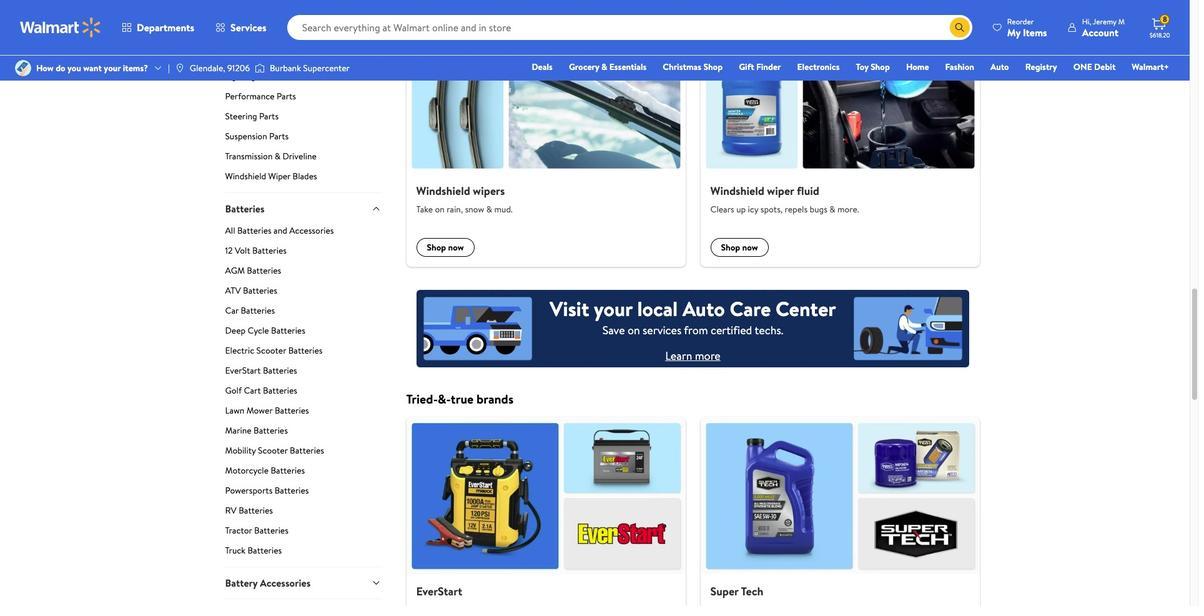 Task type: locate. For each thing, give the bounding box(es) containing it.
0 vertical spatial your
[[104, 62, 121, 74]]

batteries down the agm batteries
[[243, 284, 277, 297]]

everstart list item
[[399, 418, 693, 606]]

your right 'want'
[[104, 62, 121, 74]]

scooter down 'deep cycle batteries'
[[257, 344, 286, 357]]

services button
[[205, 12, 277, 42]]

battery
[[225, 576, 258, 590]]

now down icy
[[743, 241, 758, 254]]

your right "visit"
[[594, 295, 633, 322]]

auto down my
[[991, 61, 1009, 73]]

suspension
[[225, 130, 267, 142]]

atv
[[225, 284, 241, 297]]

batteries down electric scooter batteries
[[263, 364, 297, 377]]

electric scooter batteries
[[225, 344, 323, 357]]

christmas
[[663, 61, 702, 73]]

windshield inside 'windshield wiper fluid clears up icy spots, repels bugs & more.'
[[711, 183, 765, 199]]

 image for how do you want your items?
[[15, 60, 31, 76]]

12 volt batteries link
[[225, 244, 381, 262]]

windshield down transmission
[[225, 170, 266, 182]]

super tech
[[711, 584, 764, 599]]

0 horizontal spatial auto
[[683, 295, 725, 322]]

1 vertical spatial list
[[399, 418, 987, 606]]

golf cart batteries link
[[225, 384, 381, 402]]

and inside all batteries and accessories link
[[274, 224, 287, 237]]

1 vertical spatial auto
[[683, 295, 725, 322]]

powersports batteries
[[225, 484, 309, 497]]

2 vertical spatial and
[[274, 224, 287, 237]]

now inside windshield wiper fluid list item
[[743, 241, 758, 254]]

1 vertical spatial everstart
[[416, 584, 463, 599]]

marine
[[225, 424, 252, 437]]

how
[[36, 62, 54, 74]]

windshield inside windshield wipers take on rain, snow & mud.
[[416, 183, 470, 199]]

batteries inside rv batteries link
[[239, 504, 273, 517]]

0 horizontal spatial your
[[104, 62, 121, 74]]

lighting link
[[225, 70, 381, 87]]

everstart
[[225, 364, 261, 377], [416, 584, 463, 599]]

parts for interior
[[256, 50, 275, 62]]

batteries down deep cycle batteries link
[[288, 344, 323, 357]]

& left mud. at the left top
[[487, 203, 492, 216]]

scooter inside mobility scooter batteries 'link'
[[258, 444, 288, 457]]

now for wiper
[[743, 241, 758, 254]]

scooter
[[257, 344, 286, 357], [258, 444, 288, 457]]

how do you want your items?
[[36, 62, 148, 74]]

scooter for electric
[[257, 344, 286, 357]]

care
[[730, 295, 771, 322]]

0 vertical spatial on
[[435, 203, 445, 216]]

now for wipers
[[448, 241, 464, 254]]

from
[[684, 322, 708, 338]]

list containing windshield wipers
[[399, 17, 987, 267]]

everstart inside "link"
[[416, 584, 463, 599]]

1 vertical spatial accessories
[[289, 224, 334, 237]]

save
[[603, 322, 625, 338]]

hi,
[[1083, 16, 1092, 27]]

auto inside 'visit your local auto care center save on services from certified techs.'
[[683, 295, 725, 322]]

and inside heating and cooling link
[[257, 10, 271, 22]]

batteries up truck batteries
[[254, 524, 289, 537]]

 image
[[175, 63, 185, 73]]

 image left how
[[15, 60, 31, 76]]

0 vertical spatial everstart
[[225, 364, 261, 377]]

accessories down ignition and tune up link
[[285, 50, 330, 62]]

batteries down car batteries link
[[271, 324, 305, 337]]

0 horizontal spatial everstart
[[225, 364, 261, 377]]

0 vertical spatial accessories
[[285, 50, 330, 62]]

transmission & driveline link
[[225, 150, 381, 167]]

tune
[[271, 30, 289, 42]]

parts up the transmission & driveline
[[269, 130, 289, 142]]

2 shop now from the left
[[721, 241, 758, 254]]

on
[[435, 203, 445, 216], [628, 322, 640, 338]]

1 vertical spatial on
[[628, 322, 640, 338]]

tech
[[741, 584, 764, 599]]

rv batteries link
[[225, 504, 381, 522]]

fashion
[[946, 61, 975, 73]]

toy shop link
[[851, 60, 896, 74]]

burbank
[[270, 62, 301, 74]]

motorcycle batteries
[[225, 464, 305, 477]]

interior
[[225, 50, 254, 62]]

2 horizontal spatial windshield
[[711, 183, 765, 199]]

rv batteries
[[225, 504, 273, 517]]

more
[[695, 348, 721, 364]]

everstart for everstart batteries
[[225, 364, 261, 377]]

everstart link
[[406, 418, 686, 606]]

wiper
[[767, 183, 795, 199]]

mobility scooter batteries link
[[225, 444, 381, 462]]

parts down "performance parts"
[[259, 110, 279, 122]]

lawn mower batteries link
[[225, 404, 381, 422]]

0 horizontal spatial  image
[[15, 60, 31, 76]]

2 now from the left
[[743, 241, 758, 254]]

and left tune
[[256, 30, 270, 42]]

1 vertical spatial your
[[594, 295, 633, 322]]

hi, jeremy m account
[[1083, 16, 1125, 39]]

8
[[1163, 14, 1168, 24]]

heating
[[225, 10, 255, 22]]

Search search field
[[287, 15, 973, 40]]

0 vertical spatial list
[[399, 17, 987, 267]]

batteries down golf cart batteries link
[[275, 404, 309, 417]]

& down tune
[[277, 50, 283, 62]]

accessories up 12 volt batteries link
[[289, 224, 334, 237]]

1 horizontal spatial everstart
[[416, 584, 463, 599]]

batteries up lawn mower batteries
[[263, 384, 297, 397]]

Walmart Site-Wide search field
[[287, 15, 973, 40]]

1 horizontal spatial your
[[594, 295, 633, 322]]

agm batteries link
[[225, 264, 381, 282]]

car batteries link
[[225, 304, 381, 322]]

deep cycle batteries
[[225, 324, 305, 337]]

batteries up tractor batteries
[[239, 504, 273, 517]]

1 horizontal spatial  image
[[255, 62, 265, 74]]

windshield up rain,
[[416, 183, 470, 199]]

batteries inside truck batteries link
[[248, 544, 282, 557]]

shop down clears
[[721, 241, 741, 254]]

1 horizontal spatial now
[[743, 241, 758, 254]]

1 now from the left
[[448, 241, 464, 254]]

shop now down up
[[721, 241, 758, 254]]

you
[[68, 62, 81, 74]]

windshield up up
[[711, 183, 765, 199]]

1 vertical spatial scooter
[[258, 444, 288, 457]]

0 horizontal spatial on
[[435, 203, 445, 216]]

search icon image
[[955, 22, 965, 32]]

shop now down rain,
[[427, 241, 464, 254]]

all batteries and accessories
[[225, 224, 334, 237]]

1 horizontal spatial on
[[628, 322, 640, 338]]

batteries down all batteries and accessories
[[252, 244, 287, 257]]

1 horizontal spatial shop now
[[721, 241, 758, 254]]

want
[[83, 62, 102, 74]]

essentials
[[610, 61, 647, 73]]

 image right 91206 in the left top of the page
[[255, 62, 265, 74]]

shop now inside windshield wiper fluid list item
[[721, 241, 758, 254]]

8 $618.20
[[1150, 14, 1171, 39]]

2 list from the top
[[399, 418, 987, 606]]

walmart image
[[20, 17, 101, 37]]

parts for performance
[[277, 90, 296, 102]]

batteries down 12 volt batteries
[[247, 264, 281, 277]]

account
[[1083, 25, 1119, 39]]

1 list from the top
[[399, 17, 987, 267]]

batteries up cycle
[[241, 304, 275, 317]]

auto right 'local'
[[683, 295, 725, 322]]

batteries down lawn mower batteries
[[254, 424, 288, 437]]

shop down the take
[[427, 241, 446, 254]]

and up ignition and tune up on the top
[[257, 10, 271, 22]]

reorder my items
[[1008, 16, 1048, 39]]

walmart+ link
[[1127, 60, 1175, 74]]

and
[[257, 10, 271, 22], [256, 30, 270, 42], [274, 224, 287, 237]]

steering parts
[[225, 110, 279, 122]]

& right the bugs
[[830, 203, 836, 216]]

services
[[643, 322, 682, 338]]

1 vertical spatial and
[[256, 30, 270, 42]]

batteries down mobility scooter batteries 'link'
[[271, 464, 305, 477]]

christmas shop
[[663, 61, 723, 73]]

local
[[638, 295, 678, 322]]

transmission
[[225, 150, 273, 162]]

1 shop now from the left
[[427, 241, 464, 254]]

parts down lighting link
[[277, 90, 296, 102]]

1 horizontal spatial auto
[[991, 61, 1009, 73]]

accessories down truck batteries link
[[260, 576, 311, 590]]

batteries down marine batteries link
[[290, 444, 324, 457]]

windshield inside "link"
[[225, 170, 266, 182]]

batteries inside everstart batteries link
[[263, 364, 297, 377]]

batteries inside all batteries and accessories link
[[237, 224, 272, 237]]

accessories inside dropdown button
[[260, 576, 311, 590]]

deep cycle batteries link
[[225, 324, 381, 342]]

tractor
[[225, 524, 252, 537]]

lawn
[[225, 404, 244, 417]]

and up 12 volt batteries
[[274, 224, 287, 237]]

learn more
[[666, 348, 721, 364]]

batteries down tractor batteries
[[248, 544, 282, 557]]

now down rain,
[[448, 241, 464, 254]]

shop now inside windshield wipers list item
[[427, 241, 464, 254]]

0 horizontal spatial windshield
[[225, 170, 266, 182]]

and for cooling
[[257, 10, 271, 22]]

on left rain,
[[435, 203, 445, 216]]

2 vertical spatial accessories
[[260, 576, 311, 590]]

scooter up motorcycle batteries
[[258, 444, 288, 457]]

&-
[[438, 391, 451, 408]]

suspension parts link
[[225, 130, 381, 147]]

and inside ignition and tune up link
[[256, 30, 270, 42]]

0 horizontal spatial shop now
[[427, 241, 464, 254]]

rv
[[225, 504, 237, 517]]

visit your local auto care center. save on services from certified techs. find a location nearby. image
[[416, 290, 970, 367]]

batteries down motorcycle batteries link
[[275, 484, 309, 497]]

on right save
[[628, 322, 640, 338]]

batteries up the all on the left top
[[225, 202, 265, 215]]

batteries button
[[225, 192, 381, 224]]

atv batteries link
[[225, 284, 381, 302]]

0 horizontal spatial now
[[448, 241, 464, 254]]

batteries
[[225, 202, 265, 215], [237, 224, 272, 237], [252, 244, 287, 257], [247, 264, 281, 277], [243, 284, 277, 297], [241, 304, 275, 317], [271, 324, 305, 337], [288, 344, 323, 357], [263, 364, 297, 377], [263, 384, 297, 397], [275, 404, 309, 417], [254, 424, 288, 437], [290, 444, 324, 457], [271, 464, 305, 477], [275, 484, 309, 497], [239, 504, 273, 517], [254, 524, 289, 537], [248, 544, 282, 557]]

and for tune
[[256, 30, 270, 42]]

clears
[[711, 203, 735, 216]]

icy
[[748, 203, 759, 216]]

batteries up 12 volt batteries
[[237, 224, 272, 237]]

0 vertical spatial and
[[257, 10, 271, 22]]

0 vertical spatial scooter
[[257, 344, 286, 357]]

shop now for wiper
[[721, 241, 758, 254]]

shop now
[[427, 241, 464, 254], [721, 241, 758, 254]]

& inside windshield wipers take on rain, snow & mud.
[[487, 203, 492, 216]]

parts down ignition and tune up on the top
[[256, 50, 275, 62]]

now inside windshield wipers list item
[[448, 241, 464, 254]]

&
[[277, 50, 283, 62], [602, 61, 608, 73], [275, 150, 281, 162], [487, 203, 492, 216], [830, 203, 836, 216]]

windshield wiper blades link
[[225, 170, 381, 192]]

scooter inside electric scooter batteries "link"
[[257, 344, 286, 357]]

scooter for mobility
[[258, 444, 288, 457]]

1 horizontal spatial windshield
[[416, 183, 470, 199]]

batteries inside motorcycle batteries link
[[271, 464, 305, 477]]

list
[[399, 17, 987, 267], [399, 418, 987, 606]]

mud.
[[494, 203, 513, 216]]

 image
[[15, 60, 31, 76], [255, 62, 265, 74]]

now
[[448, 241, 464, 254], [743, 241, 758, 254]]

car
[[225, 304, 239, 317]]

deals link
[[526, 60, 558, 74]]

electronics
[[798, 61, 840, 73]]



Task type: vqa. For each thing, say whether or not it's contained in the screenshot.
the bottom too
no



Task type: describe. For each thing, give the bounding box(es) containing it.
interior parts & accessories link
[[225, 50, 381, 67]]

batteries inside mobility scooter batteries 'link'
[[290, 444, 324, 457]]

tractor batteries link
[[225, 524, 381, 542]]

shop inside windshield wipers list item
[[427, 241, 446, 254]]

toy
[[856, 61, 869, 73]]

truck
[[225, 544, 246, 557]]

everstart for everstart
[[416, 584, 463, 599]]

batteries inside golf cart batteries link
[[263, 384, 297, 397]]

wiper
[[268, 170, 291, 182]]

shop right christmas
[[704, 61, 723, 73]]

snow
[[465, 203, 484, 216]]

take
[[416, 203, 433, 216]]

performance parts link
[[225, 90, 381, 107]]

debit
[[1095, 61, 1116, 73]]

finder
[[757, 61, 781, 73]]

deep
[[225, 324, 246, 337]]

batteries inside 12 volt batteries link
[[252, 244, 287, 257]]

windshield wiper fluid clears up icy spots, repels bugs & more.
[[711, 183, 859, 216]]

super
[[711, 584, 739, 599]]

batteries inside atv batteries link
[[243, 284, 277, 297]]

parts for steering
[[259, 110, 279, 122]]

registry link
[[1020, 60, 1063, 74]]

$618.20
[[1150, 31, 1171, 39]]

truck batteries
[[225, 544, 282, 557]]

super tech list item
[[693, 418, 987, 606]]

atv batteries
[[225, 284, 277, 297]]

windshield for wiper
[[711, 183, 765, 199]]

91206
[[227, 62, 250, 74]]

auto link
[[985, 60, 1015, 74]]

motorcycle batteries link
[[225, 464, 381, 482]]

& right grocery
[[602, 61, 608, 73]]

departments
[[137, 21, 194, 34]]

battery accessories button
[[225, 567, 381, 599]]

ignition and tune up link
[[225, 30, 381, 47]]

deals
[[532, 61, 553, 73]]

batteries inside tractor batteries link
[[254, 524, 289, 537]]

golf
[[225, 384, 242, 397]]

jeremy
[[1093, 16, 1117, 27]]

golf cart batteries
[[225, 384, 297, 397]]

services
[[231, 21, 267, 34]]

gift finder link
[[734, 60, 787, 74]]

 image for burbank supercenter
[[255, 62, 265, 74]]

visit
[[550, 295, 589, 322]]

electronics link
[[792, 60, 846, 74]]

windshield for wiper
[[225, 170, 266, 182]]

gift finder
[[739, 61, 781, 73]]

mobility scooter batteries
[[225, 444, 324, 457]]

brands
[[477, 391, 514, 408]]

all batteries and accessories link
[[225, 224, 381, 242]]

lawn mower batteries
[[225, 404, 309, 417]]

& up wiper
[[275, 150, 281, 162]]

fluid
[[797, 183, 820, 199]]

suspension parts
[[225, 130, 289, 142]]

heating and cooling link
[[225, 10, 381, 27]]

ignition and tune up
[[225, 30, 302, 42]]

supercenter
[[303, 62, 350, 74]]

burbank supercenter
[[270, 62, 350, 74]]

12 volt batteries
[[225, 244, 287, 257]]

12
[[225, 244, 233, 257]]

windshield wipers list item
[[399, 17, 693, 267]]

accessories for interior parts & accessories
[[285, 50, 330, 62]]

heating and cooling
[[225, 10, 303, 22]]

super tech link
[[701, 418, 980, 606]]

batteries inside powersports batteries link
[[275, 484, 309, 497]]

home
[[906, 61, 929, 73]]

windshield for wipers
[[416, 183, 470, 199]]

rain,
[[447, 203, 463, 216]]

repels
[[785, 203, 808, 216]]

batteries inside lawn mower batteries link
[[275, 404, 309, 417]]

batteries inside electric scooter batteries "link"
[[288, 344, 323, 357]]

shop right toy
[[871, 61, 890, 73]]

shop now for wipers
[[427, 241, 464, 254]]

performance
[[225, 90, 275, 102]]

grocery & essentials link
[[563, 60, 652, 74]]

accessories for all batteries and accessories
[[289, 224, 334, 237]]

items
[[1023, 25, 1048, 39]]

list containing everstart
[[399, 418, 987, 606]]

glendale, 91206
[[190, 62, 250, 74]]

batteries inside agm batteries link
[[247, 264, 281, 277]]

more.
[[838, 203, 859, 216]]

up
[[737, 203, 746, 216]]

cooling
[[273, 10, 303, 22]]

batteries inside the batteries dropdown button
[[225, 202, 265, 215]]

steering parts link
[[225, 110, 381, 127]]

powersports batteries link
[[225, 484, 381, 502]]

your inside 'visit your local auto care center save on services from certified techs.'
[[594, 295, 633, 322]]

one debit
[[1074, 61, 1116, 73]]

driveline
[[283, 150, 317, 162]]

home link
[[901, 60, 935, 74]]

batteries inside marine batteries link
[[254, 424, 288, 437]]

shop inside windshield wiper fluid list item
[[721, 241, 741, 254]]

my
[[1008, 25, 1021, 39]]

on inside 'visit your local auto care center save on services from certified techs.'
[[628, 322, 640, 338]]

& inside 'windshield wiper fluid clears up icy spots, repels bugs & more.'
[[830, 203, 836, 216]]

cart
[[244, 384, 261, 397]]

parts for suspension
[[269, 130, 289, 142]]

do
[[56, 62, 65, 74]]

tractor batteries
[[225, 524, 289, 537]]

on inside windshield wipers take on rain, snow & mud.
[[435, 203, 445, 216]]

0 vertical spatial auto
[[991, 61, 1009, 73]]

techs.
[[755, 322, 784, 338]]

marine batteries link
[[225, 424, 381, 442]]

batteries inside car batteries link
[[241, 304, 275, 317]]

toy shop
[[856, 61, 890, 73]]

mobility
[[225, 444, 256, 457]]

true
[[451, 391, 474, 408]]

steering
[[225, 110, 257, 122]]

batteries inside deep cycle batteries link
[[271, 324, 305, 337]]

departments button
[[111, 12, 205, 42]]

windshield wiper fluid list item
[[693, 17, 987, 267]]

learn more link
[[666, 348, 721, 364]]



